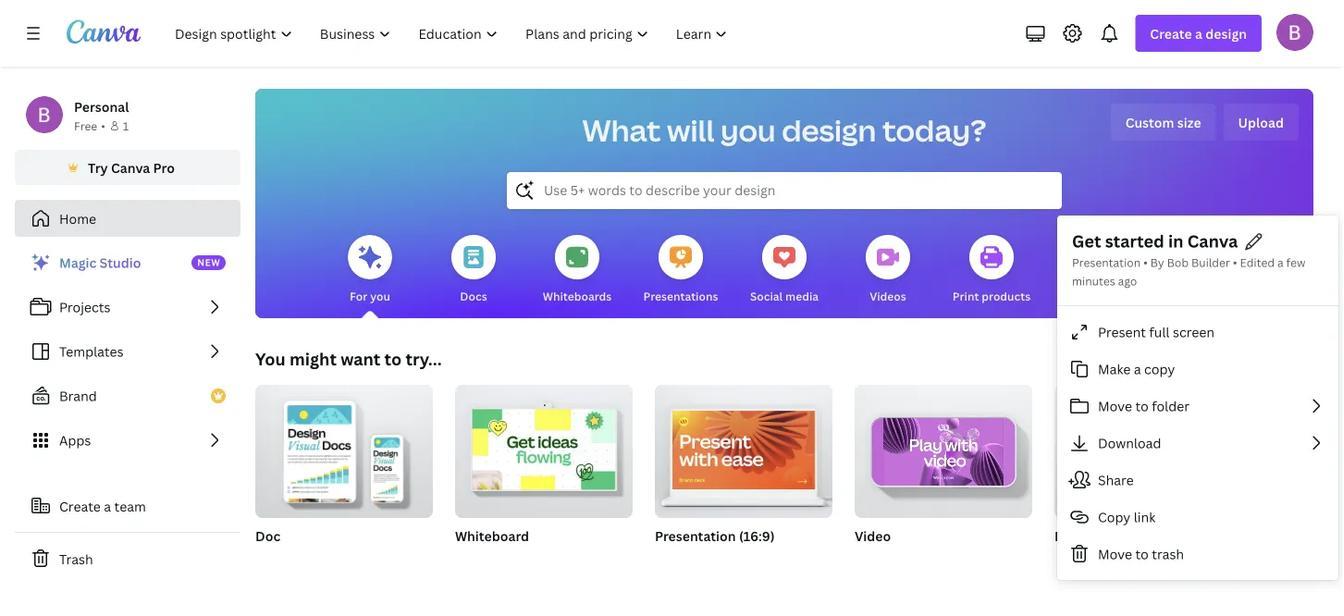 Task type: vqa. For each thing, say whether or not it's contained in the screenshot.
a associated with copy
yes



Task type: describe. For each thing, give the bounding box(es) containing it.
started
[[1106, 230, 1165, 253]]

docs button
[[452, 222, 496, 318]]

present full screen
[[1098, 323, 1215, 341]]

might
[[290, 347, 337, 370]]

create a team button
[[15, 488, 241, 525]]

copy
[[1145, 360, 1175, 378]]

canva inside "button"
[[1188, 230, 1238, 253]]

(18
[[1299, 527, 1318, 545]]

instagram post (square) 1080 × 1080 px
[[1055, 527, 1206, 566]]

group for poster (18 × 24
[[1255, 385, 1344, 518]]

by bob builder
[[1151, 255, 1231, 270]]

(16:9)
[[739, 527, 775, 545]]

builder
[[1192, 255, 1231, 270]]

custom size
[[1126, 113, 1202, 131]]

ago
[[1118, 273, 1138, 289]]

Search search field
[[544, 173, 1025, 208]]

a for design
[[1196, 25, 1203, 42]]

poster (18 × 24
[[1255, 527, 1344, 545]]

you might want to try...
[[255, 347, 442, 370]]

group for video
[[855, 378, 1033, 518]]

few
[[1287, 255, 1306, 270]]

•
[[101, 118, 105, 133]]

free
[[74, 118, 97, 133]]

full
[[1150, 323, 1170, 341]]

home link
[[15, 200, 241, 237]]

get
[[1073, 230, 1102, 253]]

trash link
[[15, 540, 241, 577]]

link
[[1134, 508, 1156, 526]]

try canva pro button
[[15, 150, 241, 185]]

for you
[[350, 288, 390, 304]]

pro
[[153, 159, 175, 176]]

download button
[[1058, 425, 1339, 462]]

bob builder image
[[1277, 14, 1314, 51]]

custom size button
[[1111, 104, 1216, 141]]

doc group
[[255, 378, 433, 568]]

videos
[[870, 288, 907, 304]]

download
[[1098, 434, 1162, 452]]

make
[[1098, 360, 1131, 378]]

move for move to trash
[[1098, 545, 1133, 563]]

create a design
[[1151, 25, 1247, 42]]

presentations button
[[644, 222, 719, 318]]

0 vertical spatial to
[[384, 347, 402, 370]]

try
[[88, 159, 108, 176]]

× inside group
[[1321, 527, 1328, 545]]

social
[[750, 288, 783, 304]]

create for create a design
[[1151, 25, 1193, 42]]

copy link
[[1098, 508, 1156, 526]]

share button
[[1058, 462, 1339, 499]]

2 1080 from the left
[[1094, 551, 1122, 566]]

for
[[350, 288, 368, 304]]

poster
[[1255, 527, 1296, 545]]

apps link
[[15, 422, 241, 459]]

design inside dropdown button
[[1206, 25, 1247, 42]]

products
[[982, 288, 1031, 304]]

copy
[[1098, 508, 1131, 526]]

magic studio
[[59, 254, 141, 272]]

videos button
[[866, 222, 911, 318]]

team
[[114, 497, 146, 515]]

home
[[59, 210, 96, 227]]

print products button
[[953, 222, 1031, 318]]

magic
[[59, 254, 97, 272]]

upload button
[[1224, 104, 1299, 141]]

projects link
[[15, 289, 241, 326]]

get started in canva button
[[1073, 230, 1238, 254]]

whiteboard group
[[455, 378, 633, 568]]

print products
[[953, 288, 1031, 304]]

projects
[[59, 298, 111, 316]]

1 1080 from the left
[[1055, 551, 1083, 566]]

studio
[[100, 254, 141, 272]]

1 vertical spatial design
[[782, 110, 877, 150]]

create a team
[[59, 497, 146, 515]]

custom
[[1126, 113, 1175, 131]]

new
[[197, 256, 221, 269]]

canva inside button
[[111, 159, 150, 176]]

poster (18 × 24 in portrait) group
[[1255, 385, 1344, 568]]

presentation (16:9) group
[[655, 378, 833, 568]]

list containing magic studio
[[15, 244, 241, 459]]

try...
[[406, 347, 442, 370]]

px
[[1124, 551, 1137, 566]]

minutes
[[1073, 273, 1116, 289]]

personal
[[74, 98, 129, 115]]

what
[[583, 110, 661, 150]]

whiteboards
[[543, 288, 612, 304]]

a for copy
[[1134, 360, 1142, 378]]

want
[[341, 347, 381, 370]]



Task type: locate. For each thing, give the bounding box(es) containing it.
websites
[[1071, 288, 1120, 304]]

doc
[[255, 527, 281, 545]]

move inside "button"
[[1098, 397, 1133, 415]]

canva up builder
[[1188, 230, 1238, 253]]

trash
[[1152, 545, 1185, 563]]

× inside instagram post (square) 1080 × 1080 px
[[1086, 551, 1091, 566]]

a inside edited a few minutes ago
[[1278, 255, 1284, 270]]

0 horizontal spatial canva
[[111, 159, 150, 176]]

websites button
[[1071, 222, 1120, 318]]

1 horizontal spatial presentation
[[1073, 255, 1141, 270]]

move for move to folder
[[1098, 397, 1133, 415]]

media
[[786, 288, 819, 304]]

trash
[[59, 550, 93, 568]]

1 vertical spatial you
[[370, 288, 390, 304]]

to left folder
[[1136, 397, 1149, 415]]

1 horizontal spatial 1080
[[1094, 551, 1122, 566]]

presentation left (16:9)
[[655, 527, 736, 545]]

1 horizontal spatial canva
[[1188, 230, 1238, 253]]

× down instagram
[[1086, 551, 1091, 566]]

a inside dropdown button
[[1196, 25, 1203, 42]]

a inside button
[[104, 497, 111, 515]]

present full screen button
[[1058, 314, 1339, 351]]

apps
[[59, 432, 91, 449]]

upload
[[1239, 113, 1284, 131]]

0 vertical spatial ×
[[1321, 527, 1328, 545]]

1 vertical spatial ×
[[1086, 551, 1091, 566]]

design
[[1206, 25, 1247, 42], [782, 110, 877, 150]]

a for few
[[1278, 255, 1284, 270]]

move to folder
[[1098, 397, 1190, 415]]

a left team at the left bottom
[[104, 497, 111, 515]]

whiteboard
[[455, 527, 529, 545]]

1 move from the top
[[1098, 397, 1133, 415]]

brand link
[[15, 378, 241, 415]]

a left copy
[[1134, 360, 1142, 378]]

post
[[1121, 527, 1149, 545]]

instagram
[[1055, 527, 1118, 545]]

social media button
[[750, 222, 819, 318]]

0 horizontal spatial 1080
[[1055, 551, 1083, 566]]

1 vertical spatial create
[[59, 497, 101, 515]]

you
[[255, 347, 286, 370]]

docs
[[460, 288, 487, 304]]

1 vertical spatial canva
[[1188, 230, 1238, 253]]

2 move from the top
[[1098, 545, 1133, 563]]

0 horizontal spatial presentation
[[655, 527, 736, 545]]

canva
[[111, 159, 150, 176], [1188, 230, 1238, 253]]

video
[[855, 527, 891, 545]]

1 vertical spatial presentation
[[655, 527, 736, 545]]

share
[[1098, 471, 1134, 489]]

by
[[1151, 255, 1165, 270]]

× left 24
[[1321, 527, 1328, 545]]

will
[[667, 110, 715, 150]]

create inside button
[[59, 497, 101, 515]]

you right will
[[721, 110, 776, 150]]

1 horizontal spatial ×
[[1321, 527, 1328, 545]]

to for move to trash
[[1136, 545, 1149, 563]]

in
[[1169, 230, 1184, 253]]

0 vertical spatial create
[[1151, 25, 1193, 42]]

make a copy button
[[1058, 351, 1339, 388]]

0 horizontal spatial ×
[[1086, 551, 1091, 566]]

you inside button
[[370, 288, 390, 304]]

0 vertical spatial you
[[721, 110, 776, 150]]

templates
[[59, 343, 124, 360]]

create a design button
[[1136, 15, 1262, 52]]

presentation inside group
[[655, 527, 736, 545]]

1080 × 1080 px button
[[1055, 550, 1155, 568]]

design left the bob builder image
[[1206, 25, 1247, 42]]

to inside button
[[1136, 545, 1149, 563]]

create left team at the left bottom
[[59, 497, 101, 515]]

group for doc
[[255, 378, 433, 518]]

group for instagram post (square)
[[1055, 385, 1233, 518]]

0 vertical spatial canva
[[111, 159, 150, 176]]

get started in canva
[[1073, 230, 1238, 253]]

0 horizontal spatial design
[[782, 110, 877, 150]]

move to folder button
[[1058, 388, 1339, 425]]

to down post
[[1136, 545, 1149, 563]]

presentation for presentation (16:9)
[[655, 527, 736, 545]]

a left few
[[1278, 255, 1284, 270]]

group for presentation (16:9)
[[655, 378, 833, 518]]

1 vertical spatial to
[[1136, 397, 1149, 415]]

presentation up minutes
[[1073, 255, 1141, 270]]

copy link button
[[1058, 499, 1339, 536]]

1 horizontal spatial you
[[721, 110, 776, 150]]

size
[[1178, 113, 1202, 131]]

move to trash
[[1098, 545, 1185, 563]]

templates link
[[15, 333, 241, 370]]

instagram post (square) group
[[1055, 385, 1233, 568]]

presentation (16:9)
[[655, 527, 775, 545]]

0 vertical spatial design
[[1206, 25, 1247, 42]]

create inside dropdown button
[[1151, 25, 1193, 42]]

free •
[[74, 118, 105, 133]]

present
[[1098, 323, 1147, 341]]

top level navigation element
[[163, 15, 743, 52]]

today?
[[883, 110, 987, 150]]

to for move to folder
[[1136, 397, 1149, 415]]

move
[[1098, 397, 1133, 415], [1098, 545, 1133, 563]]

0 vertical spatial move
[[1098, 397, 1133, 415]]

you right the 'for'
[[370, 288, 390, 304]]

list
[[15, 244, 241, 459]]

presentation
[[1073, 255, 1141, 270], [655, 527, 736, 545]]

0 horizontal spatial create
[[59, 497, 101, 515]]

create for create a team
[[59, 497, 101, 515]]

for you button
[[348, 222, 392, 318]]

to
[[384, 347, 402, 370], [1136, 397, 1149, 415], [1136, 545, 1149, 563]]

bob
[[1168, 255, 1189, 270]]

1080 down instagram
[[1055, 551, 1083, 566]]

social media
[[750, 288, 819, 304]]

folder
[[1152, 397, 1190, 415]]

0 horizontal spatial you
[[370, 288, 390, 304]]

canva right try
[[111, 159, 150, 176]]

video group
[[855, 378, 1033, 568]]

(square)
[[1152, 527, 1206, 545]]

whiteboards button
[[543, 222, 612, 318]]

move inside button
[[1098, 545, 1133, 563]]

1 vertical spatial move
[[1098, 545, 1133, 563]]

1 horizontal spatial create
[[1151, 25, 1193, 42]]

24
[[1331, 527, 1344, 545]]

make a copy
[[1098, 360, 1175, 378]]

you
[[721, 110, 776, 150], [370, 288, 390, 304]]

edited a few minutes ago
[[1073, 255, 1306, 289]]

try canva pro
[[88, 159, 175, 176]]

to left try...
[[384, 347, 402, 370]]

None search field
[[507, 172, 1062, 209]]

move down the make
[[1098, 397, 1133, 415]]

group
[[255, 378, 433, 518], [455, 378, 633, 518], [655, 378, 833, 518], [855, 378, 1033, 518], [1055, 385, 1233, 518], [1255, 385, 1344, 518]]

a for team
[[104, 497, 111, 515]]

to inside "button"
[[1136, 397, 1149, 415]]

move down post
[[1098, 545, 1133, 563]]

presentation for presentation
[[1073, 255, 1141, 270]]

create up custom size
[[1151, 25, 1193, 42]]

a inside "button"
[[1134, 360, 1142, 378]]

1
[[123, 118, 129, 133]]

edited
[[1240, 255, 1275, 270]]

presentations
[[644, 288, 719, 304]]

design up search search field
[[782, 110, 877, 150]]

a
[[1196, 25, 1203, 42], [1278, 255, 1284, 270], [1134, 360, 1142, 378], [104, 497, 111, 515]]

2 vertical spatial to
[[1136, 545, 1149, 563]]

what will you design today?
[[583, 110, 987, 150]]

1 horizontal spatial design
[[1206, 25, 1247, 42]]

0 vertical spatial presentation
[[1073, 255, 1141, 270]]

1080
[[1055, 551, 1083, 566], [1094, 551, 1122, 566]]

move to trash button
[[1058, 536, 1339, 573]]

a up size
[[1196, 25, 1203, 42]]

1080 left px
[[1094, 551, 1122, 566]]



